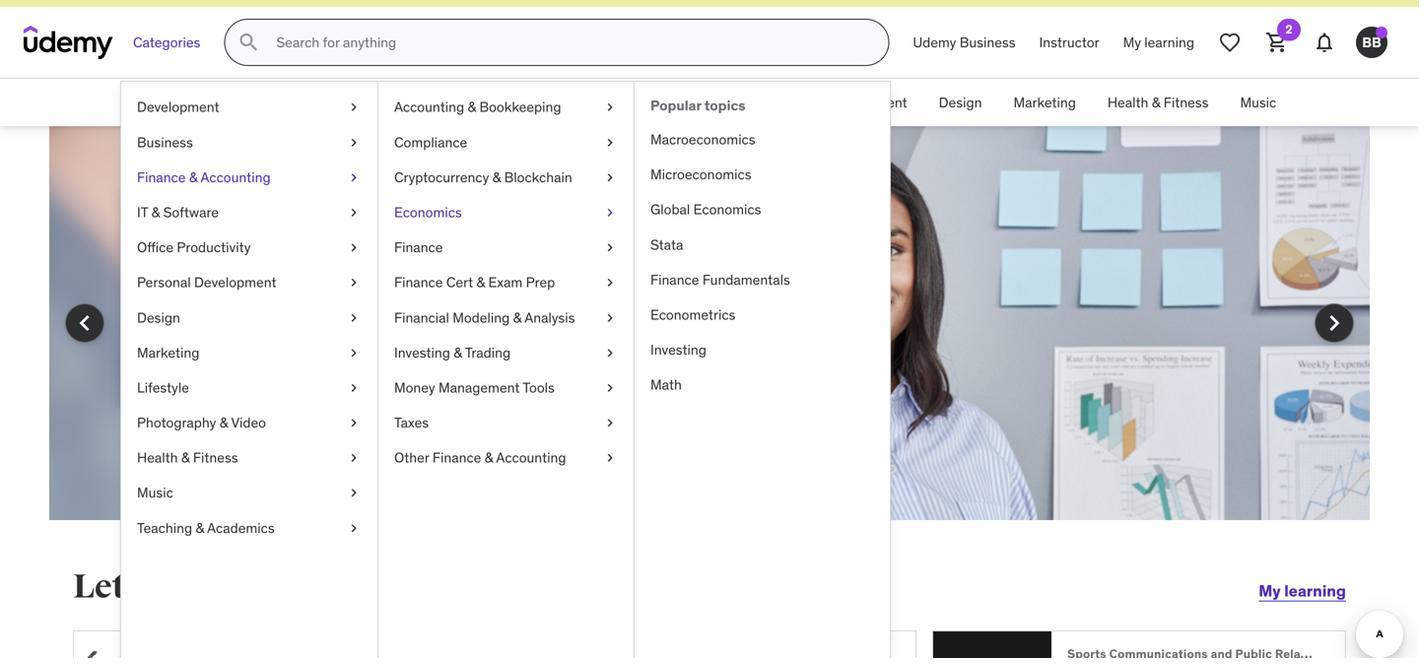 Task type: describe. For each thing, give the bounding box(es) containing it.
finance & accounting for health & fitness
[[344, 94, 478, 111]]

stata link
[[635, 227, 890, 263]]

xsmall image for accounting & bookkeeping
[[602, 98, 618, 117]]

my for my learning "link" to the left
[[1123, 33, 1141, 51]]

finance & accounting for lifestyle
[[137, 168, 271, 186]]

xsmall image for compliance
[[602, 133, 618, 152]]

office for health & fitness
[[623, 94, 659, 111]]

finance inside "link"
[[433, 449, 481, 467]]

subscribe to the best of udemy with personal plan, you get access to 8,000 of our top-rated courses in tech, business, and more. try it free
[[144, 212, 507, 365]]

other
[[394, 449, 429, 467]]

0 horizontal spatial music link
[[121, 476, 378, 511]]

personal development link for lifestyle
[[121, 265, 378, 300]]

8,000
[[411, 300, 454, 321]]

submit search image
[[237, 31, 261, 54]]

top-
[[144, 322, 174, 343]]

xsmall image for other finance & accounting
[[602, 449, 618, 468]]

1 horizontal spatial of
[[475, 212, 507, 253]]

health & fitness for top health & fitness link
[[1108, 94, 1209, 111]]

0 horizontal spatial of
[[458, 300, 471, 321]]

personal development for lifestyle
[[137, 274, 277, 291]]

health & fitness for leftmost health & fitness link
[[137, 449, 238, 467]]

learning,
[[236, 567, 379, 608]]

bob
[[386, 567, 450, 608]]

business link
[[121, 125, 378, 160]]

global economics link
[[635, 192, 890, 227]]

global
[[651, 201, 690, 219]]

udemy business
[[913, 33, 1016, 51]]

you have alerts image
[[1376, 27, 1388, 39]]

popular topics
[[651, 97, 746, 115]]

tech,
[[290, 322, 325, 343]]

management
[[439, 379, 520, 397]]

udemy business link
[[901, 19, 1028, 66]]

academics
[[207, 519, 275, 537]]

compliance
[[394, 133, 467, 151]]

our
[[475, 300, 498, 321]]

office for lifestyle
[[137, 239, 173, 256]]

it & software link for health & fitness
[[494, 79, 607, 126]]

lifestyle
[[137, 379, 189, 397]]

xsmall image for cryptocurrency & blockchain
[[602, 168, 618, 187]]

xsmall image for money management tools
[[602, 378, 618, 398]]

xsmall image for development
[[346, 98, 362, 117]]

bookkeeping
[[479, 98, 561, 116]]

let's
[[73, 567, 148, 608]]

photography & video
[[137, 414, 266, 432]]

investing link
[[635, 333, 890, 368]]

bb
[[1362, 33, 1382, 51]]

economics inside 'link'
[[394, 204, 462, 221]]

exam
[[488, 274, 523, 291]]

financial modeling & analysis link
[[378, 300, 634, 335]]

development link for lifestyle
[[121, 90, 378, 125]]

it
[[168, 344, 178, 365]]

finance link
[[378, 230, 634, 265]]

business inside "link"
[[960, 33, 1016, 51]]

math link
[[635, 368, 890, 403]]

best
[[402, 212, 468, 253]]

personal for lifestyle
[[137, 274, 191, 291]]

instructor link
[[1028, 19, 1111, 66]]

business,
[[329, 322, 395, 343]]

my for the bottommost my learning "link"
[[1259, 581, 1281, 601]]

office productivity link for lifestyle
[[121, 230, 378, 265]]

financial modeling & analysis
[[394, 309, 575, 327]]

finance & accounting link for lifestyle
[[121, 160, 378, 195]]

personal development for health & fitness
[[768, 94, 907, 111]]

finance fundamentals link
[[635, 263, 890, 298]]

and
[[399, 322, 425, 343]]

0 horizontal spatial my learning link
[[1111, 19, 1206, 66]]

blockchain
[[504, 168, 572, 186]]

financial
[[394, 309, 449, 327]]

xsmall image for it & software
[[346, 203, 362, 222]]

investing for investing
[[651, 341, 707, 359]]

1 horizontal spatial to
[[392, 300, 407, 321]]

lifestyle link
[[121, 371, 378, 406]]

1 vertical spatial business
[[137, 133, 193, 151]]

accounting & bookkeeping
[[394, 98, 561, 116]]

finance cert & exam prep link
[[378, 265, 634, 300]]

investing & trading
[[394, 344, 511, 362]]

investing & trading link
[[378, 335, 634, 371]]

it & software link for lifestyle
[[121, 195, 378, 230]]

accounting inside "link"
[[496, 449, 566, 467]]

marketing for health & fitness
[[1014, 94, 1076, 111]]

try it free link
[[144, 344, 210, 365]]

prep
[[526, 274, 555, 291]]

& inside "link"
[[485, 449, 493, 467]]

xsmall image for design
[[346, 308, 362, 328]]

other finance & accounting
[[394, 449, 566, 467]]

0 vertical spatial music link
[[1225, 79, 1292, 126]]

xsmall image for photography & video
[[346, 414, 362, 433]]

macroeconomics link
[[635, 122, 890, 157]]

bb link
[[1348, 19, 1396, 66]]

finance & accounting link for health & fitness
[[328, 79, 494, 126]]

stata
[[651, 236, 683, 254]]

xsmall image for finance & accounting
[[346, 168, 362, 187]]

udemy image
[[24, 26, 113, 59]]

modeling
[[453, 309, 510, 327]]

udemy inside udemy business "link"
[[913, 33, 956, 51]]

xsmall image for taxes
[[602, 414, 618, 433]]

investing for investing & trading
[[394, 344, 450, 362]]

marketing for lifestyle
[[137, 344, 199, 362]]

carousel element
[[49, 126, 1370, 568]]

finance cert & exam prep
[[394, 274, 555, 291]]

categories
[[133, 33, 200, 51]]

accounting & bookkeeping link
[[378, 90, 634, 125]]

math
[[651, 376, 682, 394]]

xsmall image for music
[[346, 484, 362, 503]]

you
[[284, 300, 309, 321]]

tools
[[523, 379, 555, 397]]

design link for health & fitness
[[923, 79, 998, 126]]

finance inside economics element
[[651, 271, 699, 289]]

xsmall image for marketing
[[346, 343, 362, 363]]

teaching & academics link
[[121, 511, 378, 546]]

0 vertical spatial health & fitness link
[[1092, 79, 1225, 126]]

cryptocurrency & blockchain
[[394, 168, 572, 186]]

marketing link for health & fitness
[[998, 79, 1092, 126]]

1 horizontal spatial economics
[[694, 201, 761, 219]]

1 vertical spatial health
[[137, 449, 178, 467]]

topics
[[705, 97, 746, 115]]

access
[[340, 300, 389, 321]]

rated
[[174, 322, 211, 343]]

0 horizontal spatial health & fitness link
[[121, 441, 378, 476]]

plan,
[[246, 300, 281, 321]]

0 horizontal spatial to
[[306, 212, 338, 253]]

microeconomics
[[651, 166, 752, 183]]



Task type: locate. For each thing, give the bounding box(es) containing it.
trading
[[465, 344, 511, 362]]

finance & accounting down the business link
[[137, 168, 271, 186]]

xsmall image inside financial modeling & analysis link
[[602, 308, 618, 328]]

1 vertical spatial udemy
[[144, 252, 255, 292]]

more.
[[429, 322, 469, 343]]

xsmall image for business
[[346, 133, 362, 152]]

taxes link
[[378, 406, 634, 441]]

it & software
[[509, 94, 591, 111], [137, 204, 219, 221]]

xsmall image
[[346, 98, 362, 117], [602, 98, 618, 117], [346, 133, 362, 152], [346, 273, 362, 293], [346, 308, 362, 328], [602, 308, 618, 328], [346, 343, 362, 363], [602, 343, 618, 363], [346, 378, 362, 398], [602, 414, 618, 433], [346, 519, 362, 538]]

health & fitness link down "video"
[[121, 441, 378, 476]]

0 horizontal spatial health & fitness
[[137, 449, 238, 467]]

1 vertical spatial music link
[[121, 476, 378, 511]]

1 horizontal spatial software
[[536, 94, 591, 111]]

software down the business link
[[163, 204, 219, 221]]

0 vertical spatial my learning link
[[1111, 19, 1206, 66]]

design up try
[[137, 309, 180, 327]]

0 vertical spatial music
[[1240, 94, 1277, 111]]

0 vertical spatial personal development link
[[752, 79, 923, 126]]

1 horizontal spatial business
[[960, 33, 1016, 51]]

previous image
[[69, 308, 101, 339]]

0 horizontal spatial health
[[137, 449, 178, 467]]

compliance link
[[378, 125, 634, 160]]

music down shopping cart with 2 items icon
[[1240, 94, 1277, 111]]

1 vertical spatial finance & accounting link
[[121, 160, 378, 195]]

it & software for health & fitness
[[509, 94, 591, 111]]

xsmall image inside personal development link
[[346, 273, 362, 293]]

0 horizontal spatial marketing
[[137, 344, 199, 362]]

development link for health & fitness
[[127, 79, 241, 126]]

design
[[939, 94, 982, 111], [137, 309, 180, 327]]

xsmall image inside lifestyle link
[[346, 378, 362, 398]]

finance & accounting link up compliance at the top left of page
[[328, 79, 494, 126]]

xsmall image inside money management tools link
[[602, 378, 618, 398]]

1 horizontal spatial my learning link
[[1259, 568, 1346, 615]]

0 horizontal spatial economics
[[394, 204, 462, 221]]

0 vertical spatial office productivity
[[623, 94, 736, 111]]

microeconomics link
[[635, 157, 890, 192]]

personal up "rated" on the left of the page
[[180, 300, 242, 321]]

personal for health & fitness
[[768, 94, 822, 111]]

health & fitness link down wishlist icon
[[1092, 79, 1225, 126]]

marketing down the 'top-'
[[137, 344, 199, 362]]

0 vertical spatial office productivity link
[[607, 79, 752, 126]]

1 vertical spatial office
[[137, 239, 173, 256]]

1 vertical spatial fitness
[[193, 449, 238, 467]]

finance fundamentals
[[651, 271, 790, 289]]

office productivity link
[[607, 79, 752, 126], [121, 230, 378, 265]]

investing up math
[[651, 341, 707, 359]]

software for lifestyle
[[163, 204, 219, 221]]

xsmall image inside photography & video link
[[346, 414, 362, 433]]

productivity for lifestyle
[[177, 239, 251, 256]]

marketing link for lifestyle
[[121, 335, 378, 371]]

1 vertical spatial marketing
[[137, 344, 199, 362]]

to
[[306, 212, 338, 253], [392, 300, 407, 321]]

start
[[154, 567, 230, 608]]

design down udemy business "link"
[[939, 94, 982, 111]]

0 vertical spatial productivity
[[662, 94, 736, 111]]

marketing down instructor link
[[1014, 94, 1076, 111]]

office productivity link for health & fitness
[[607, 79, 752, 126]]

xsmall image inside finance link
[[602, 238, 618, 257]]

udemy
[[913, 33, 956, 51], [144, 252, 255, 292]]

1 vertical spatial it
[[137, 204, 148, 221]]

in
[[274, 322, 287, 343]]

productivity
[[662, 94, 736, 111], [177, 239, 251, 256]]

fitness for leftmost health & fitness link
[[193, 449, 238, 467]]

to up and
[[392, 300, 407, 321]]

instructor
[[1039, 33, 1100, 51]]

photography & video link
[[121, 406, 378, 441]]

0 horizontal spatial my
[[1123, 33, 1141, 51]]

cryptocurrency
[[394, 168, 489, 186]]

xsmall image for health & fitness
[[346, 449, 362, 468]]

investing
[[651, 341, 707, 359], [394, 344, 450, 362]]

0 vertical spatial business
[[960, 33, 1016, 51]]

xsmall image for personal development
[[346, 273, 362, 293]]

it for lifestyle
[[137, 204, 148, 221]]

the
[[345, 212, 396, 253]]

1 horizontal spatial it & software link
[[494, 79, 607, 126]]

xsmall image inside the teaching & academics link
[[346, 519, 362, 538]]

office productivity link up 'plan,'
[[121, 230, 378, 265]]

1 vertical spatial personal
[[137, 274, 191, 291]]

let's start learning, bob
[[73, 567, 450, 608]]

accounting
[[408, 94, 478, 111], [394, 98, 464, 116], [201, 168, 271, 186], [496, 449, 566, 467]]

subscribe
[[144, 212, 299, 253]]

xsmall image for investing & trading
[[602, 343, 618, 363]]

development
[[143, 94, 225, 111], [825, 94, 907, 111], [137, 98, 219, 116], [194, 274, 277, 291]]

0 vertical spatial marketing link
[[998, 79, 1092, 126]]

0 horizontal spatial office productivity link
[[121, 230, 378, 265]]

of up "exam"
[[475, 212, 507, 253]]

xsmall image for finance cert & exam prep
[[602, 273, 618, 293]]

money management tools link
[[378, 371, 634, 406]]

economics down cryptocurrency
[[394, 204, 462, 221]]

office productivity up macroeconomics on the top
[[623, 94, 736, 111]]

development link
[[127, 79, 241, 126], [121, 90, 378, 125]]

finance
[[344, 94, 393, 111], [137, 168, 186, 186], [394, 239, 443, 256], [651, 271, 699, 289], [394, 274, 443, 291], [433, 449, 481, 467]]

office productivity for health & fitness
[[623, 94, 736, 111]]

0 horizontal spatial investing
[[394, 344, 450, 362]]

health & fitness
[[1108, 94, 1209, 111], [137, 449, 238, 467]]

office up macroeconomics on the top
[[623, 94, 659, 111]]

0 vertical spatial it & software link
[[494, 79, 607, 126]]

music up teaching on the left of page
[[137, 484, 173, 502]]

business
[[960, 33, 1016, 51], [137, 133, 193, 151]]

popular
[[651, 97, 701, 115]]

categories button
[[121, 19, 212, 66]]

0 horizontal spatial design link
[[121, 300, 378, 335]]

with
[[144, 300, 177, 321]]

get
[[313, 300, 337, 321]]

0 vertical spatial software
[[536, 94, 591, 111]]

1 horizontal spatial fitness
[[1164, 94, 1209, 111]]

photography
[[137, 414, 216, 432]]

1 horizontal spatial my learning
[[1259, 581, 1346, 601]]

0 horizontal spatial personal development link
[[121, 265, 378, 300]]

xsmall image
[[602, 133, 618, 152], [346, 168, 362, 187], [602, 168, 618, 187], [346, 203, 362, 222], [602, 203, 618, 222], [346, 238, 362, 257], [602, 238, 618, 257], [602, 273, 618, 293], [602, 378, 618, 398], [346, 414, 362, 433], [346, 449, 362, 468], [602, 449, 618, 468], [346, 484, 362, 503]]

1 vertical spatial design
[[137, 309, 180, 327]]

music link
[[1225, 79, 1292, 126], [121, 476, 378, 511]]

0 vertical spatial personal development
[[768, 94, 907, 111]]

0 horizontal spatial fitness
[[193, 449, 238, 467]]

1 vertical spatial my
[[1259, 581, 1281, 601]]

personal up with
[[137, 274, 191, 291]]

1 horizontal spatial design
[[939, 94, 982, 111]]

money
[[394, 379, 435, 397]]

0 horizontal spatial music
[[137, 484, 173, 502]]

development link down submit search image
[[121, 90, 378, 125]]

office up with
[[137, 239, 173, 256]]

next image
[[1319, 308, 1350, 339]]

0 vertical spatial of
[[475, 212, 507, 253]]

econometrics link
[[635, 298, 890, 333]]

notifications image
[[1313, 31, 1337, 54]]

1 horizontal spatial health & fitness link
[[1092, 79, 1225, 126]]

to left the
[[306, 212, 338, 253]]

1 vertical spatial personal development link
[[121, 265, 378, 300]]

office productivity
[[623, 94, 736, 111], [137, 239, 251, 256]]

0 horizontal spatial it & software link
[[121, 195, 378, 230]]

0 horizontal spatial udemy
[[144, 252, 255, 292]]

fitness
[[1164, 94, 1209, 111], [193, 449, 238, 467]]

economics element
[[634, 82, 890, 658]]

health & fitness link
[[1092, 79, 1225, 126], [121, 441, 378, 476]]

other finance & accounting link
[[378, 441, 634, 476]]

0 vertical spatial my learning
[[1123, 33, 1195, 51]]

personal up macroeconomics link
[[768, 94, 822, 111]]

0 horizontal spatial learning
[[1145, 33, 1195, 51]]

economics down microeconomics
[[694, 201, 761, 219]]

finance & accounting
[[344, 94, 478, 111], [137, 168, 271, 186]]

xsmall image inside taxes link
[[602, 414, 618, 433]]

1 vertical spatial my learning link
[[1259, 568, 1346, 615]]

2 link
[[1254, 19, 1301, 66]]

1 vertical spatial learning
[[1285, 581, 1346, 601]]

it & software link
[[494, 79, 607, 126], [121, 195, 378, 230]]

xsmall image inside the other finance & accounting "link"
[[602, 449, 618, 468]]

1 horizontal spatial office productivity
[[623, 94, 736, 111]]

cert
[[446, 274, 473, 291]]

econometrics
[[651, 306, 736, 324]]

xsmall image inside cryptocurrency & blockchain link
[[602, 168, 618, 187]]

finance & accounting up compliance at the top left of page
[[344, 94, 478, 111]]

0 vertical spatial health & fitness
[[1108, 94, 1209, 111]]

free
[[182, 344, 210, 365]]

1 vertical spatial it & software link
[[121, 195, 378, 230]]

1 vertical spatial marketing link
[[121, 335, 378, 371]]

software down search for anything text box on the top
[[536, 94, 591, 111]]

xsmall image inside economics 'link'
[[602, 203, 618, 222]]

1 vertical spatial health & fitness
[[137, 449, 238, 467]]

0 horizontal spatial design
[[137, 309, 180, 327]]

xsmall image inside investing & trading link
[[602, 343, 618, 363]]

marketing link down 'plan,'
[[121, 335, 378, 371]]

office productivity link up macroeconomics on the top
[[607, 79, 752, 126]]

music
[[1240, 94, 1277, 111], [137, 484, 173, 502]]

1 vertical spatial health & fitness link
[[121, 441, 378, 476]]

it for health & fitness
[[509, 94, 520, 111]]

1 horizontal spatial personal development
[[768, 94, 907, 111]]

personal
[[768, 94, 822, 111], [137, 274, 191, 291], [180, 300, 242, 321]]

xsmall image for lifestyle
[[346, 378, 362, 398]]

personal development up "rated" on the left of the page
[[137, 274, 277, 291]]

1 horizontal spatial learning
[[1285, 581, 1346, 601]]

of left the our
[[458, 300, 471, 321]]

money management tools
[[394, 379, 555, 397]]

1 horizontal spatial health
[[1108, 94, 1149, 111]]

0 vertical spatial marketing
[[1014, 94, 1076, 111]]

finance & accounting link up subscribe
[[121, 160, 378, 195]]

udemy inside subscribe to the best of udemy with personal plan, you get access to 8,000 of our top-rated courses in tech, business, and more. try it free
[[144, 252, 255, 292]]

health
[[1108, 94, 1149, 111], [137, 449, 178, 467]]

0 horizontal spatial my learning
[[1123, 33, 1195, 51]]

0 vertical spatial personal
[[768, 94, 822, 111]]

personal development up macroeconomics link
[[768, 94, 907, 111]]

0 vertical spatial fitness
[[1164, 94, 1209, 111]]

0 vertical spatial finance & accounting
[[344, 94, 478, 111]]

video
[[231, 414, 266, 432]]

design for lifestyle
[[137, 309, 180, 327]]

1 vertical spatial productivity
[[177, 239, 251, 256]]

fitness for top health & fitness link
[[1164, 94, 1209, 111]]

wishlist image
[[1218, 31, 1242, 54]]

0 vertical spatial finance & accounting link
[[328, 79, 494, 126]]

1 horizontal spatial investing
[[651, 341, 707, 359]]

courses
[[215, 322, 270, 343]]

design for health & fitness
[[939, 94, 982, 111]]

0 horizontal spatial software
[[163, 204, 219, 221]]

0 vertical spatial it
[[509, 94, 520, 111]]

marketing
[[1014, 94, 1076, 111], [137, 344, 199, 362]]

design link for lifestyle
[[121, 300, 378, 335]]

development link down categories dropdown button
[[127, 79, 241, 126]]

0 horizontal spatial office productivity
[[137, 239, 251, 256]]

0 horizontal spatial finance & accounting
[[137, 168, 271, 186]]

0 vertical spatial learning
[[1145, 33, 1195, 51]]

0 horizontal spatial it & software
[[137, 204, 219, 221]]

xsmall image inside the business link
[[346, 133, 362, 152]]

personal development
[[768, 94, 907, 111], [137, 274, 277, 291]]

xsmall image for economics
[[602, 203, 618, 222]]

investing inside economics element
[[651, 341, 707, 359]]

0 vertical spatial udemy
[[913, 33, 956, 51]]

1 vertical spatial software
[[163, 204, 219, 221]]

cryptocurrency & blockchain link
[[378, 160, 634, 195]]

1 vertical spatial music
[[137, 484, 173, 502]]

1 vertical spatial my learning
[[1259, 581, 1346, 601]]

global economics
[[651, 201, 761, 219]]

xsmall image for finance
[[602, 238, 618, 257]]

marketing link down instructor link
[[998, 79, 1092, 126]]

xsmall image inside accounting & bookkeeping link
[[602, 98, 618, 117]]

xsmall image inside finance cert & exam prep link
[[602, 273, 618, 293]]

1 vertical spatial office productivity
[[137, 239, 251, 256]]

software
[[536, 94, 591, 111], [163, 204, 219, 221]]

it & software link down the business link
[[121, 195, 378, 230]]

shopping cart with 2 items image
[[1266, 31, 1289, 54]]

fundamentals
[[703, 271, 790, 289]]

1 vertical spatial office productivity link
[[121, 230, 378, 265]]

1 horizontal spatial marketing
[[1014, 94, 1076, 111]]

economics link
[[378, 195, 634, 230]]

office productivity for lifestyle
[[137, 239, 251, 256]]

music link up academics
[[121, 476, 378, 511]]

xsmall image for teaching & academics
[[346, 519, 362, 538]]

it & software for lifestyle
[[137, 204, 219, 221]]

0 vertical spatial my
[[1123, 33, 1141, 51]]

xsmall image for financial modeling & analysis
[[602, 308, 618, 328]]

1 horizontal spatial personal development link
[[752, 79, 923, 126]]

productivity for health & fitness
[[662, 94, 736, 111]]

try
[[144, 344, 164, 365]]

productivity up macroeconomics on the top
[[662, 94, 736, 111]]

1 horizontal spatial music link
[[1225, 79, 1292, 126]]

xsmall image for office productivity
[[346, 238, 362, 257]]

teaching
[[137, 519, 192, 537]]

1 horizontal spatial productivity
[[662, 94, 736, 111]]

personal development link for health & fitness
[[752, 79, 923, 126]]

productivity up 'plan,'
[[177, 239, 251, 256]]

personal inside subscribe to the best of udemy with personal plan, you get access to 8,000 of our top-rated courses in tech, business, and more. try it free
[[180, 300, 242, 321]]

teaching & academics
[[137, 519, 275, 537]]

1 vertical spatial personal development
[[137, 274, 277, 291]]

health down photography at the bottom left of the page
[[137, 449, 178, 467]]

office productivity up with
[[137, 239, 251, 256]]

0 horizontal spatial office
[[137, 239, 173, 256]]

software for health & fitness
[[536, 94, 591, 111]]

1 horizontal spatial office productivity link
[[607, 79, 752, 126]]

health down instructor link
[[1108, 94, 1149, 111]]

Search for anything text field
[[272, 26, 865, 59]]

1 horizontal spatial udemy
[[913, 33, 956, 51]]

xsmall image inside "marketing" link
[[346, 343, 362, 363]]

0 vertical spatial to
[[306, 212, 338, 253]]

2
[[1286, 22, 1293, 37]]

it & software link down search for anything text box on the top
[[494, 79, 607, 126]]

1 horizontal spatial my
[[1259, 581, 1281, 601]]

music link down shopping cart with 2 items icon
[[1225, 79, 1292, 126]]

office
[[623, 94, 659, 111], [137, 239, 173, 256]]

analysis
[[525, 309, 575, 327]]

marketing link
[[998, 79, 1092, 126], [121, 335, 378, 371]]

taxes
[[394, 414, 429, 432]]

investing down and
[[394, 344, 450, 362]]

xsmall image inside compliance link
[[602, 133, 618, 152]]



Task type: vqa. For each thing, say whether or not it's contained in the screenshot.
Econometrics
yes



